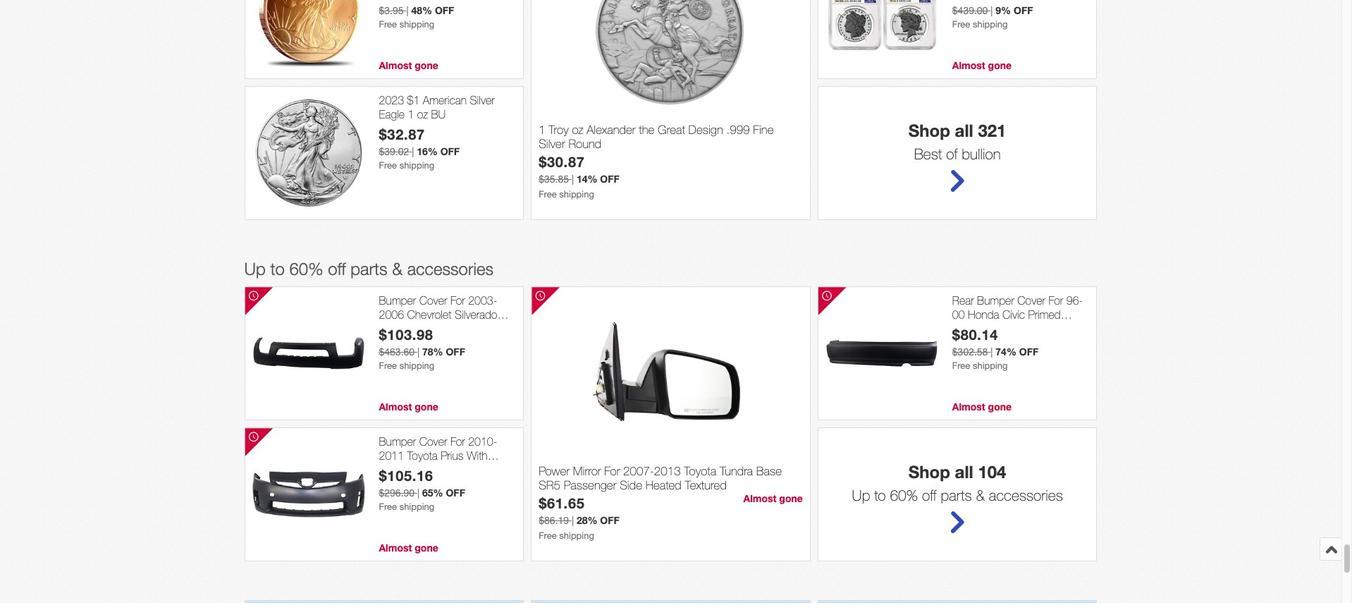 Task type: locate. For each thing, give the bounding box(es) containing it.
gone for $103.98
[[415, 401, 439, 413]]

| inside "1 troy oz alexander the great design .999 fine silver round $30.87 $35.85 | 14% off free shipping"
[[572, 174, 574, 185]]

all inside shop all 321 best of bullion
[[955, 121, 974, 141]]

shipping inside $103.98 $463.60 | 78% off free shipping
[[400, 360, 435, 371]]

primed up exhaust at the right of the page
[[1029, 308, 1061, 321]]

gone up "$1" in the top left of the page
[[415, 60, 439, 72]]

1 horizontal spatial 60%
[[890, 487, 918, 504]]

for up side
[[605, 464, 620, 478]]

0 horizontal spatial 1
[[408, 108, 414, 120]]

| left 48%
[[407, 5, 409, 16]]

free down $296.90
[[379, 501, 397, 512]]

1 horizontal spatial front
[[474, 463, 497, 475]]

321
[[979, 121, 1007, 141]]

base
[[757, 464, 782, 478]]

0 horizontal spatial primed
[[379, 476, 412, 489]]

0 horizontal spatial to
[[270, 259, 285, 279]]

1 horizontal spatial toyota
[[684, 464, 717, 478]]

gone down 74%
[[989, 401, 1012, 413]]

to inside shop all 104 up to 60% off parts & accessories
[[875, 487, 886, 504]]

silver
[[470, 94, 495, 107], [539, 137, 565, 151]]

1 horizontal spatial parts
[[941, 487, 972, 504]]

for inside the rear bumper cover for 96- 00 honda civic primed sedan coupe with exhaust cut out
[[1049, 294, 1064, 307]]

2 all from the top
[[955, 462, 974, 482]]

toyota
[[407, 449, 438, 462], [684, 464, 717, 478]]

1 inside "1 troy oz alexander the great design .999 fine silver round $30.87 $35.85 | 14% off free shipping"
[[539, 123, 546, 137]]

0 vertical spatial silver
[[470, 94, 495, 107]]

1 horizontal spatial 1
[[539, 123, 546, 137]]

1 shop from the top
[[909, 121, 951, 141]]

0 vertical spatial oz
[[417, 108, 428, 120]]

shop for shop all 104
[[909, 462, 951, 482]]

off inside shop all 104 up to 60% off parts & accessories
[[922, 487, 937, 504]]

with down 2010-
[[467, 449, 488, 462]]

front
[[407, 321, 431, 334], [474, 463, 497, 475]]

bumper inside bumper cover for 2003- 2006 chevrolet silverado 1500 front with fog light holes
[[379, 294, 416, 307]]

1 vertical spatial front
[[474, 463, 497, 475]]

$86.19
[[539, 515, 569, 526]]

cover inside the rear bumper cover for 96- 00 honda civic primed sedan coupe with exhaust cut out
[[1018, 294, 1046, 307]]

1 horizontal spatial &
[[976, 487, 985, 504]]

gone down $439.00 | 9% off free shipping
[[989, 60, 1012, 72]]

cover up chevrolet
[[419, 294, 447, 307]]

free down $39.02 at the left top of page
[[379, 160, 397, 171]]

shop inside shop all 321 best of bullion
[[909, 121, 951, 141]]

cover for $103.98
[[419, 294, 447, 307]]

free down $35.85
[[539, 189, 557, 200]]

up
[[244, 259, 266, 279], [852, 487, 871, 504]]

0 horizontal spatial oz
[[417, 108, 428, 120]]

oz up round
[[572, 123, 584, 137]]

silver inside "1 troy oz alexander the great design .999 fine silver round $30.87 $35.85 | 14% off free shipping"
[[539, 137, 565, 151]]

alexander
[[587, 123, 636, 137]]

0 horizontal spatial accessories
[[407, 259, 494, 279]]

all inside shop all 104 up to 60% off parts & accessories
[[955, 462, 974, 482]]

1 vertical spatial all
[[955, 462, 974, 482]]

cover inside bumper cover for 2010- 2011 toyota prius with halogen headlights front primed
[[419, 435, 447, 448]]

0 vertical spatial toyota
[[407, 449, 438, 462]]

almost gone for power
[[744, 493, 803, 505]]

| left 74%
[[991, 346, 993, 357]]

& down 104
[[976, 487, 985, 504]]

toyota up $105.16
[[407, 449, 438, 462]]

0 horizontal spatial with
[[434, 321, 455, 334]]

shop left 104
[[909, 462, 951, 482]]

$80.14 $302.58 | 74% off free shipping
[[953, 326, 1039, 371]]

1
[[408, 108, 414, 120], [539, 123, 546, 137]]

1 vertical spatial accessories
[[989, 487, 1063, 504]]

0 horizontal spatial silver
[[470, 94, 495, 107]]

1 vertical spatial shop
[[909, 462, 951, 482]]

almost gone up "$1" in the top left of the page
[[379, 60, 439, 72]]

almost down $439.00 | 9% off free shipping
[[953, 60, 986, 72]]

for up prius
[[451, 435, 465, 448]]

0 vertical spatial 1
[[408, 108, 414, 120]]

| left 14%
[[572, 174, 574, 185]]

bumper
[[379, 294, 416, 307], [978, 294, 1015, 307], [379, 435, 416, 448]]

fog
[[458, 321, 476, 334]]

gone down '78%' in the bottom left of the page
[[415, 401, 439, 413]]

almost down base
[[744, 493, 777, 505]]

| inside "power mirror for 2007-2013 toyota tundra base sr5 passenger side heated textured $61.65 $86.19 | 28% off free shipping"
[[572, 515, 574, 526]]

light
[[479, 321, 501, 334]]

0 vertical spatial all
[[955, 121, 974, 141]]

1 horizontal spatial to
[[875, 487, 886, 504]]

$1
[[407, 94, 420, 107]]

almost up "2023"
[[379, 60, 412, 72]]

textured
[[685, 478, 727, 492]]

bumper up 2006 on the left bottom of page
[[379, 294, 416, 307]]

0 vertical spatial up
[[244, 259, 266, 279]]

0 horizontal spatial front
[[407, 321, 431, 334]]

for inside bumper cover for 2010- 2011 toyota prius with halogen headlights front primed
[[451, 435, 465, 448]]

cover for $105.16
[[419, 435, 447, 448]]

for for 2007-
[[605, 464, 620, 478]]

1 horizontal spatial primed
[[1029, 308, 1061, 321]]

1 vertical spatial parts
[[941, 487, 972, 504]]

cover up prius
[[419, 435, 447, 448]]

front down chevrolet
[[407, 321, 431, 334]]

free down $439.00
[[953, 19, 971, 29]]

for for 2003-
[[451, 294, 465, 307]]

accessories down 104
[[989, 487, 1063, 504]]

silver right the american
[[470, 94, 495, 107]]

0 vertical spatial primed
[[1029, 308, 1061, 321]]

bumper cover for 2010- 2011 toyota prius with halogen headlights front primed link
[[379, 435, 516, 489]]

almost for $105.16
[[379, 542, 412, 554]]

$30.87
[[539, 153, 585, 170]]

1500
[[379, 321, 404, 334]]

bumper inside the rear bumper cover for 96- 00 honda civic primed sedan coupe with exhaust cut out
[[978, 294, 1015, 307]]

primed down halogen
[[379, 476, 412, 489]]

for inside "power mirror for 2007-2013 toyota tundra base sr5 passenger side heated textured $61.65 $86.19 | 28% off free shipping"
[[605, 464, 620, 478]]

free down the $3.95
[[379, 19, 397, 29]]

shop
[[909, 121, 951, 141], [909, 462, 951, 482]]

& up 2006 on the left bottom of page
[[392, 259, 403, 279]]

shop up the best
[[909, 121, 951, 141]]

0 horizontal spatial toyota
[[407, 449, 438, 462]]

passenger
[[564, 478, 617, 492]]

cover
[[419, 294, 447, 307], [1018, 294, 1046, 307], [419, 435, 447, 448]]

1 vertical spatial silver
[[539, 137, 565, 151]]

all up of
[[955, 121, 974, 141]]

free down $302.58
[[953, 360, 971, 371]]

1 down "$1" in the top left of the page
[[408, 108, 414, 120]]

1 horizontal spatial up
[[852, 487, 871, 504]]

almost for $103.98
[[379, 401, 412, 413]]

toyota up textured
[[684, 464, 717, 478]]

1 left the troy
[[539, 123, 546, 137]]

1 horizontal spatial silver
[[539, 137, 565, 151]]

$105.16 $296.90 | 65% off free shipping
[[379, 467, 465, 512]]

| left 16%
[[412, 146, 414, 157]]

gone down base
[[780, 493, 803, 505]]

| left the 28%
[[572, 515, 574, 526]]

rear bumper cover for 96- 00 honda civic primed sedan coupe with exhaust cut out
[[953, 294, 1083, 348]]

shipping down 14%
[[560, 189, 595, 200]]

shipping down '78%' in the bottom left of the page
[[400, 360, 435, 371]]

off
[[435, 4, 454, 16], [1014, 4, 1034, 16], [441, 145, 460, 157], [600, 173, 620, 185], [328, 259, 346, 279], [446, 345, 465, 357], [1020, 345, 1039, 357], [446, 487, 465, 498], [922, 487, 937, 504], [600, 514, 620, 526]]

$103.98 $463.60 | 78% off free shipping
[[379, 326, 465, 371]]

1 all from the top
[[955, 121, 974, 141]]

for inside bumper cover for 2003- 2006 chevrolet silverado 1500 front with fog light holes
[[451, 294, 465, 307]]

shop all 104 up to 60% off parts & accessories
[[852, 462, 1063, 504]]

shipping
[[400, 19, 435, 29], [973, 19, 1008, 29], [400, 160, 435, 171], [560, 189, 595, 200], [400, 360, 435, 371], [973, 360, 1008, 371], [400, 501, 435, 512], [560, 530, 595, 541]]

0 horizontal spatial 60%
[[290, 259, 323, 279]]

1 horizontal spatial oz
[[572, 123, 584, 137]]

& inside shop all 104 up to 60% off parts & accessories
[[976, 487, 985, 504]]

1 horizontal spatial accessories
[[989, 487, 1063, 504]]

0 vertical spatial parts
[[351, 259, 388, 279]]

$35.85
[[539, 174, 569, 185]]

front inside bumper cover for 2003- 2006 chevrolet silverado 1500 front with fog light holes
[[407, 321, 431, 334]]

bumper for $105.16
[[379, 435, 416, 448]]

with
[[434, 321, 455, 334], [1022, 321, 1043, 334], [467, 449, 488, 462]]

gone down 65%
[[415, 542, 439, 554]]

for up silverado
[[451, 294, 465, 307]]

off inside $105.16 $296.90 | 65% off free shipping
[[446, 487, 465, 498]]

for
[[451, 294, 465, 307], [1049, 294, 1064, 307], [451, 435, 465, 448], [605, 464, 620, 478]]

almost down $296.90
[[379, 542, 412, 554]]

fine
[[753, 123, 774, 137]]

front down 2010-
[[474, 463, 497, 475]]

74%
[[996, 345, 1017, 357]]

&
[[392, 259, 403, 279], [976, 487, 985, 504]]

shop inside shop all 104 up to 60% off parts & accessories
[[909, 462, 951, 482]]

to
[[270, 259, 285, 279], [875, 487, 886, 504]]

almost gone down base
[[744, 493, 803, 505]]

shipping down 74%
[[973, 360, 1008, 371]]

almost gone for $80.14
[[953, 401, 1012, 413]]

shipping down the 28%
[[560, 530, 595, 541]]

off inside "power mirror for 2007-2013 toyota tundra base sr5 passenger side heated textured $61.65 $86.19 | 28% off free shipping"
[[600, 514, 620, 526]]

bumper up honda
[[978, 294, 1015, 307]]

| inside $103.98 $463.60 | 78% off free shipping
[[418, 346, 420, 357]]

0 horizontal spatial &
[[392, 259, 403, 279]]

rear bumper cover for 96- 00 honda civic primed sedan coupe with exhaust cut out link
[[953, 294, 1090, 348]]

almost up 2011 on the left bottom
[[379, 401, 412, 413]]

cover inside bumper cover for 2003- 2006 chevrolet silverado 1500 front with fog light holes
[[419, 294, 447, 307]]

oz left bu
[[417, 108, 428, 120]]

| left 65%
[[418, 487, 420, 498]]

shipping inside '$80.14 $302.58 | 74% off free shipping'
[[973, 360, 1008, 371]]

oz
[[417, 108, 428, 120], [572, 123, 584, 137]]

shipping down 16%
[[400, 160, 435, 171]]

1 vertical spatial up
[[852, 487, 871, 504]]

0 horizontal spatial up
[[244, 259, 266, 279]]

| inside $105.16 $296.90 | 65% off free shipping
[[418, 487, 420, 498]]

almost gone down $439.00 | 9% off free shipping
[[953, 60, 1012, 72]]

rear
[[953, 294, 974, 307]]

bumper inside bumper cover for 2010- 2011 toyota prius with halogen headlights front primed
[[379, 435, 416, 448]]

bumper up 2011 on the left bottom
[[379, 435, 416, 448]]

all for 321
[[955, 121, 974, 141]]

great
[[658, 123, 685, 137]]

almost gone down $302.58
[[953, 401, 1012, 413]]

accessories
[[407, 259, 494, 279], [989, 487, 1063, 504]]

1 vertical spatial 60%
[[890, 487, 918, 504]]

almost gone
[[379, 60, 439, 72], [953, 60, 1012, 72], [379, 401, 439, 413], [953, 401, 1012, 413], [744, 493, 803, 505], [379, 542, 439, 554]]

| left '78%' in the bottom left of the page
[[418, 346, 420, 357]]

1 vertical spatial to
[[875, 487, 886, 504]]

60%
[[290, 259, 323, 279], [890, 487, 918, 504]]

| inside 2023 $1 american silver eagle 1 oz bu $32.87 $39.02 | 16% off free shipping
[[412, 146, 414, 157]]

best
[[915, 146, 942, 163]]

with down chevrolet
[[434, 321, 455, 334]]

tundra
[[720, 464, 753, 478]]

shipping down 48%
[[400, 19, 435, 29]]

free
[[379, 19, 397, 29], [953, 19, 971, 29], [379, 160, 397, 171], [539, 189, 557, 200], [379, 360, 397, 371], [953, 360, 971, 371], [379, 501, 397, 512], [539, 530, 557, 541]]

for left '96-'
[[1049, 294, 1064, 307]]

1 troy oz alexander the great design .999 fine silver round $30.87 $35.85 | 14% off free shipping
[[539, 123, 774, 200]]

almost gone up 2011 on the left bottom
[[379, 401, 439, 413]]

1 vertical spatial 1
[[539, 123, 546, 137]]

0 vertical spatial shop
[[909, 121, 951, 141]]

2 shop from the top
[[909, 462, 951, 482]]

shipping down 9%
[[973, 19, 1008, 29]]

1 horizontal spatial with
[[467, 449, 488, 462]]

parts
[[351, 259, 388, 279], [941, 487, 972, 504]]

0 horizontal spatial parts
[[351, 259, 388, 279]]

all left 104
[[955, 462, 974, 482]]

$302.58
[[953, 346, 988, 357]]

silver down the troy
[[539, 137, 565, 151]]

almost down $302.58
[[953, 401, 986, 413]]

| inside the $3.95 | 48% off free shipping
[[407, 5, 409, 16]]

| left 9%
[[991, 5, 993, 16]]

2013
[[654, 464, 681, 478]]

2006
[[379, 308, 404, 321]]

american
[[423, 94, 467, 107]]

holes
[[379, 335, 406, 348]]

free down $463.60
[[379, 360, 397, 371]]

shipping down 65%
[[400, 501, 435, 512]]

1 vertical spatial toyota
[[684, 464, 717, 478]]

0 vertical spatial &
[[392, 259, 403, 279]]

1 vertical spatial &
[[976, 487, 985, 504]]

with down 'civic'
[[1022, 321, 1043, 334]]

for for 2010-
[[451, 435, 465, 448]]

free inside "power mirror for 2007-2013 toyota tundra base sr5 passenger side heated textured $61.65 $86.19 | 28% off free shipping"
[[539, 530, 557, 541]]

2 horizontal spatial with
[[1022, 321, 1043, 334]]

free down $86.19
[[539, 530, 557, 541]]

accessories up "2003-" on the left
[[407, 259, 494, 279]]

toyota inside bumper cover for 2010- 2011 toyota prius with halogen headlights front primed
[[407, 449, 438, 462]]

1 vertical spatial oz
[[572, 123, 584, 137]]

cover up 'civic'
[[1018, 294, 1046, 307]]

1 vertical spatial primed
[[379, 476, 412, 489]]

shipping inside 2023 $1 american silver eagle 1 oz bu $32.87 $39.02 | 16% off free shipping
[[400, 160, 435, 171]]

0 vertical spatial front
[[407, 321, 431, 334]]

toyota inside "power mirror for 2007-2013 toyota tundra base sr5 passenger side heated textured $61.65 $86.19 | 28% off free shipping"
[[684, 464, 717, 478]]

almost gone down $296.90
[[379, 542, 439, 554]]



Task type: vqa. For each thing, say whether or not it's contained in the screenshot.
first The Pcs
no



Task type: describe. For each thing, give the bounding box(es) containing it.
of
[[947, 146, 958, 163]]

power mirror for 2007-2013 toyota tundra base sr5 passenger side heated textured $61.65 $86.19 | 28% off free shipping
[[539, 464, 782, 541]]

mirror
[[573, 464, 601, 478]]

power mirror for 2007-2013 toyota tundra base sr5 passenger side heated textured link
[[539, 464, 803, 494]]

off inside 2023 $1 american silver eagle 1 oz bu $32.87 $39.02 | 16% off free shipping
[[441, 145, 460, 157]]

troy
[[549, 123, 569, 137]]

almost for power
[[744, 493, 777, 505]]

prius
[[441, 449, 464, 462]]

bumper cover for 2003- 2006 chevrolet silverado 1500 front with fog light holes link
[[379, 294, 516, 348]]

almost gone for $103.98
[[379, 401, 439, 413]]

$296.90
[[379, 487, 415, 498]]

14%
[[577, 173, 598, 185]]

2023 $1 american silver eagle 1 oz bu link
[[379, 94, 516, 121]]

off inside $439.00 | 9% off free shipping
[[1014, 4, 1034, 16]]

shipping inside $439.00 | 9% off free shipping
[[973, 19, 1008, 29]]

2010-
[[468, 435, 497, 448]]

bullion
[[962, 146, 1001, 163]]

toyota for prius
[[407, 449, 438, 462]]

2007-
[[624, 464, 654, 478]]

silver inside 2023 $1 american silver eagle 1 oz bu $32.87 $39.02 | 16% off free shipping
[[470, 94, 495, 107]]

$439.00 | 9% off free shipping
[[953, 4, 1034, 29]]

front inside bumper cover for 2010- 2011 toyota prius with halogen headlights front primed
[[474, 463, 497, 475]]

$32.87
[[379, 125, 425, 142]]

2011
[[379, 449, 404, 462]]

gone for $105.16
[[415, 542, 439, 554]]

primed inside bumper cover for 2010- 2011 toyota prius with halogen headlights front primed
[[379, 476, 412, 489]]

bumper for $103.98
[[379, 294, 416, 307]]

coupe
[[987, 321, 1019, 334]]

2023 $1 american silver eagle 1 oz bu $32.87 $39.02 | 16% off free shipping
[[379, 94, 495, 171]]

headlights
[[421, 463, 471, 475]]

1 troy oz alexander the great design .999 fine silver round link
[[539, 123, 803, 153]]

96-
[[1067, 294, 1083, 307]]

exhaust
[[1046, 321, 1083, 334]]

shop for shop all 321
[[909, 121, 951, 141]]

free inside 2023 $1 american silver eagle 1 oz bu $32.87 $39.02 | 16% off free shipping
[[379, 160, 397, 171]]

with inside the rear bumper cover for 96- 00 honda civic primed sedan coupe with exhaust cut out
[[1022, 321, 1043, 334]]

bu
[[431, 108, 446, 120]]

with inside bumper cover for 2010- 2011 toyota prius with halogen headlights front primed
[[467, 449, 488, 462]]

$3.95 | 48% off free shipping
[[379, 4, 454, 29]]

.999
[[727, 123, 750, 137]]

shop all 321 best of bullion
[[909, 121, 1007, 163]]

off inside $103.98 $463.60 | 78% off free shipping
[[446, 345, 465, 357]]

9%
[[996, 4, 1011, 16]]

$3.95
[[379, 5, 404, 16]]

16%
[[417, 145, 438, 157]]

60% inside shop all 104 up to 60% off parts & accessories
[[890, 487, 918, 504]]

gone for power
[[780, 493, 803, 505]]

primed inside the rear bumper cover for 96- 00 honda civic primed sedan coupe with exhaust cut out
[[1029, 308, 1061, 321]]

shipping inside "power mirror for 2007-2013 toyota tundra base sr5 passenger side heated textured $61.65 $86.19 | 28% off free shipping"
[[560, 530, 595, 541]]

free inside $439.00 | 9% off free shipping
[[953, 19, 971, 29]]

00
[[953, 308, 965, 321]]

0 vertical spatial accessories
[[407, 259, 494, 279]]

off inside "1 troy oz alexander the great design .999 fine silver round $30.87 $35.85 | 14% off free shipping"
[[600, 173, 620, 185]]

almost for $80.14
[[953, 401, 986, 413]]

48%
[[411, 4, 432, 16]]

almost gone for $105.16
[[379, 542, 439, 554]]

out
[[973, 335, 990, 348]]

power
[[539, 464, 570, 478]]

off inside the $3.95 | 48% off free shipping
[[435, 4, 454, 16]]

| inside '$80.14 $302.58 | 74% off free shipping'
[[991, 346, 993, 357]]

0 vertical spatial 60%
[[290, 259, 323, 279]]

shipping inside $105.16 $296.90 | 65% off free shipping
[[400, 501, 435, 512]]

78%
[[422, 345, 443, 357]]

accessories inside shop all 104 up to 60% off parts & accessories
[[989, 487, 1063, 504]]

65%
[[422, 487, 443, 498]]

bumper cover for 2010- 2011 toyota prius with halogen headlights front primed
[[379, 435, 497, 489]]

silverado
[[455, 308, 498, 321]]

$39.02
[[379, 146, 409, 157]]

free inside the $3.95 | 48% off free shipping
[[379, 19, 397, 29]]

side
[[620, 478, 642, 492]]

$439.00
[[953, 5, 988, 16]]

bumper cover for 2003- 2006 chevrolet silverado 1500 front with fog light holes
[[379, 294, 501, 348]]

heated
[[646, 478, 682, 492]]

honda
[[968, 308, 1000, 321]]

eagle
[[379, 108, 405, 120]]

104
[[979, 462, 1007, 482]]

| inside $439.00 | 9% off free shipping
[[991, 5, 993, 16]]

2023
[[379, 94, 404, 107]]

chevrolet
[[407, 308, 452, 321]]

1 inside 2023 $1 american silver eagle 1 oz bu $32.87 $39.02 | 16% off free shipping
[[408, 108, 414, 120]]

$105.16
[[379, 467, 434, 484]]

parts inside shop all 104 up to 60% off parts & accessories
[[941, 487, 972, 504]]

$80.14
[[953, 326, 999, 343]]

toyota for tundra
[[684, 464, 717, 478]]

design
[[689, 123, 723, 137]]

halogen
[[379, 463, 418, 475]]

oz inside 2023 $1 american silver eagle 1 oz bu $32.87 $39.02 | 16% off free shipping
[[417, 108, 428, 120]]

sedan
[[953, 321, 983, 334]]

off inside '$80.14 $302.58 | 74% off free shipping'
[[1020, 345, 1039, 357]]

shipping inside "1 troy oz alexander the great design .999 fine silver round $30.87 $35.85 | 14% off free shipping"
[[560, 189, 595, 200]]

the
[[639, 123, 655, 137]]

sr5
[[539, 478, 561, 492]]

round
[[569, 137, 602, 151]]

oz inside "1 troy oz alexander the great design .999 fine silver round $30.87 $35.85 | 14% off free shipping"
[[572, 123, 584, 137]]

$103.98
[[379, 326, 434, 343]]

$463.60
[[379, 346, 415, 357]]

gone for $80.14
[[989, 401, 1012, 413]]

cut
[[953, 335, 969, 348]]

free inside $105.16 $296.90 | 65% off free shipping
[[379, 501, 397, 512]]

with inside bumper cover for 2003- 2006 chevrolet silverado 1500 front with fog light holes
[[434, 321, 455, 334]]

28%
[[577, 514, 598, 526]]

up to 60% off parts & accessories
[[244, 259, 494, 279]]

all for 104
[[955, 462, 974, 482]]

$61.65
[[539, 494, 585, 511]]

free inside '$80.14 $302.58 | 74% off free shipping'
[[953, 360, 971, 371]]

2003-
[[468, 294, 497, 307]]

free inside $103.98 $463.60 | 78% off free shipping
[[379, 360, 397, 371]]

shipping inside the $3.95 | 48% off free shipping
[[400, 19, 435, 29]]

civic
[[1003, 308, 1026, 321]]

up inside shop all 104 up to 60% off parts & accessories
[[852, 487, 871, 504]]

free inside "1 troy oz alexander the great design .999 fine silver round $30.87 $35.85 | 14% off free shipping"
[[539, 189, 557, 200]]

0 vertical spatial to
[[270, 259, 285, 279]]



